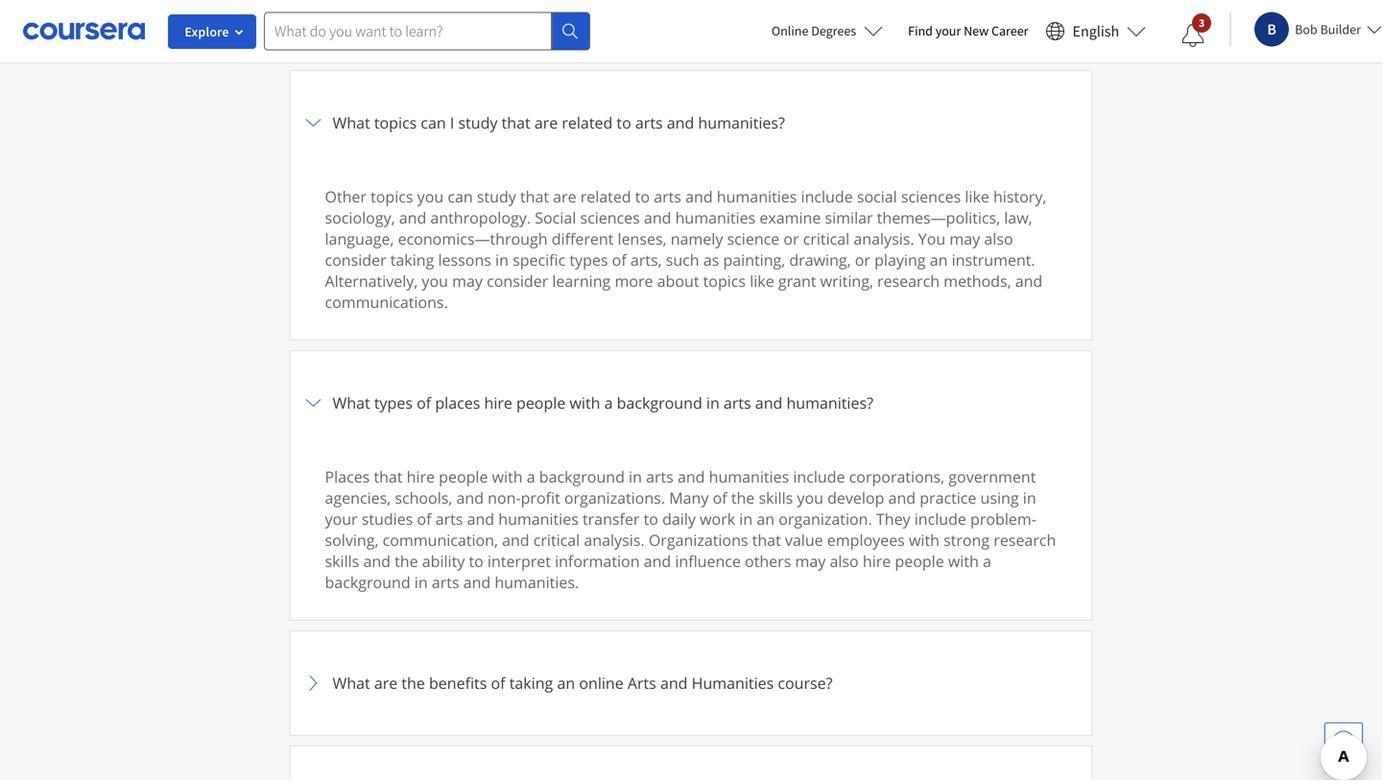 Task type: describe. For each thing, give the bounding box(es) containing it.
1 vertical spatial you
[[422, 271, 448, 291]]

science
[[727, 228, 780, 249]]

english button
[[1038, 0, 1154, 62]]

2 vertical spatial hire
[[863, 551, 891, 572]]

interpret
[[487, 551, 551, 572]]

ability
[[422, 551, 465, 572]]

examine
[[759, 207, 821, 228]]

what are the benefits of taking an online arts and humanities course?
[[333, 673, 833, 693]]

builder
[[1320, 21, 1361, 38]]

may inside places that hire people with a background in arts and humanities include corporations, government agencies, schools, and non-profit organizations. many of the skills you develop and practice using in your studies of arts and humanities transfer to daily work in an organization. they include problem- solving, communication, and critical analysis. organizations that value employees with strong research skills and the ability to interpret information and influence others may also hire people with a background in arts and humanities.
[[795, 551, 826, 572]]

namely
[[671, 228, 723, 249]]

themes—politics,
[[877, 207, 1000, 228]]

1 horizontal spatial like
[[965, 186, 989, 207]]

are for i
[[534, 112, 558, 133]]

new
[[964, 22, 989, 39]]

also inside other topics you can study that are related to arts and humanities include social sciences like history, sociology, and anthropology. social sciences and humanities examine similar themes—politics, law, language, economics—through different lenses, namely science or critical analysis. you may also consider taking lessons in specific types of arts, such as painting, drawing, or playing an instrument. alternatively, you may consider learning more about topics like grant writing, research methods, and communications.
[[984, 228, 1013, 249]]

lessons
[[438, 250, 491, 270]]

that up others
[[752, 530, 781, 550]]

include inside other topics you can study that are related to arts and humanities include social sciences like history, sociology, and anthropology. social sciences and humanities examine similar themes—politics, law, language, economics—through different lenses, namely science or critical analysis. you may also consider taking lessons in specific types of arts, such as painting, drawing, or playing an instrument. alternatively, you may consider learning more about topics like grant writing, research methods, and communications.
[[801, 186, 853, 207]]

explore
[[185, 23, 229, 40]]

work
[[700, 509, 735, 529]]

develop
[[827, 488, 884, 508]]

strong
[[944, 530, 990, 550]]

your inside places that hire people with a background in arts and humanities include corporations, government agencies, schools, and non-profit organizations. many of the skills you develop and practice using in your studies of arts and humanities transfer to daily work in an organization. they include problem- solving, communication, and critical analysis. organizations that value employees with strong research skills and the ability to interpret information and influence others may also hire people with a background in arts and humanities.
[[325, 509, 358, 529]]

specific
[[513, 250, 566, 270]]

coursera image
[[23, 16, 145, 46]]

types inside dropdown button
[[374, 393, 413, 413]]

what types of places hire people with a background in arts and humanities? button
[[302, 363, 1080, 443]]

to inside 'dropdown button'
[[617, 112, 631, 133]]

humanities up work
[[709, 466, 789, 487]]

lenses,
[[618, 228, 667, 249]]

course?
[[778, 673, 833, 693]]

arts inside other topics you can study that are related to arts and humanities include social sciences like history, sociology, and anthropology. social sciences and humanities examine similar themes—politics, law, language, economics—through different lenses, namely science or critical analysis. you may also consider taking lessons in specific types of arts, such as painting, drawing, or playing an instrument. alternatively, you may consider learning more about topics like grant writing, research methods, and communications.
[[654, 186, 681, 207]]

humanities up examine
[[717, 186, 797, 207]]

places
[[325, 466, 370, 487]]

of inside what types of places hire people with a background in arts and humanities? dropdown button
[[417, 393, 431, 413]]

i
[[450, 112, 454, 133]]

chevron right image for what are the benefits of taking an online arts and humanities course?
[[302, 672, 325, 695]]

study for i
[[458, 112, 498, 133]]

2 horizontal spatial people
[[895, 551, 944, 572]]

non-
[[488, 488, 521, 508]]

arts,
[[630, 250, 662, 270]]

as
[[703, 250, 719, 270]]

0 horizontal spatial hire
[[407, 466, 435, 487]]

information
[[555, 551, 640, 572]]

are inside dropdown button
[[374, 673, 398, 693]]

solving,
[[325, 530, 379, 550]]

list item containing what topics can i study that are related to arts and humanities?
[[289, 70, 1093, 351]]

organizations.
[[564, 488, 665, 508]]

you inside places that hire people with a background in arts and humanities include corporations, government agencies, schools, and non-profit organizations. many of the skills you develop and practice using in your studies of arts and humanities transfer to daily work in an organization. they include problem- solving, communication, and critical analysis. organizations that value employees with strong research skills and the ability to interpret information and influence others may also hire people with a background in arts and humanities.
[[797, 488, 823, 508]]

research inside other topics you can study that are related to arts and humanities include social sciences like history, sociology, and anthropology. social sciences and humanities examine similar themes—politics, law, language, economics—through different lenses, namely science or critical analysis. you may also consider taking lessons in specific types of arts, such as painting, drawing, or playing an instrument. alternatively, you may consider learning more about topics like grant writing, research methods, and communications.
[[877, 271, 940, 291]]

economics—through
[[398, 228, 548, 249]]

communication,
[[383, 530, 498, 550]]

humanities? inside what types of places hire people with a background in arts and humanities? dropdown button
[[786, 393, 873, 413]]

similar
[[825, 207, 873, 228]]

transfer
[[583, 509, 640, 529]]

with inside dropdown button
[[570, 393, 600, 413]]

painting,
[[723, 250, 785, 270]]

4 list item from the top
[[289, 746, 1093, 780]]

1 horizontal spatial or
[[855, 250, 870, 270]]

0 vertical spatial may
[[950, 228, 980, 249]]

background inside what types of places hire people with a background in arts and humanities? dropdown button
[[617, 393, 702, 413]]

that inside 'dropdown button'
[[502, 112, 530, 133]]

language,
[[325, 228, 394, 249]]

arts
[[628, 673, 656, 693]]

social
[[535, 207, 576, 228]]

1 vertical spatial a
[[527, 466, 535, 487]]

help center image
[[1332, 730, 1355, 753]]

1 horizontal spatial consider
[[487, 271, 548, 291]]

1 vertical spatial sciences
[[580, 207, 640, 228]]

1 vertical spatial include
[[793, 466, 845, 487]]

an inside other topics you can study that are related to arts and humanities include social sciences like history, sociology, and anthropology. social sciences and humanities examine similar themes—politics, law, language, economics—through different lenses, namely science or critical analysis. you may also consider taking lessons in specific types of arts, such as painting, drawing, or playing an instrument. alternatively, you may consider learning more about topics like grant writing, research methods, and communications.
[[930, 250, 948, 270]]

in inside dropdown button
[[706, 393, 720, 413]]

explore button
[[168, 14, 256, 49]]

what are the benefits of taking an online arts and humanities course? list item
[[289, 631, 1093, 736]]

government
[[948, 466, 1036, 487]]

What do you want to learn? text field
[[264, 12, 552, 50]]

humanities.
[[495, 572, 579, 593]]

chevron right image
[[302, 392, 325, 415]]

critical inside other topics you can study that are related to arts and humanities include social sciences like history, sociology, and anthropology. social sciences and humanities examine similar themes—politics, law, language, economics—through different lenses, namely science or critical analysis. you may also consider taking lessons in specific types of arts, such as painting, drawing, or playing an instrument. alternatively, you may consider learning more about topics like grant writing, research methods, and communications.
[[803, 228, 850, 249]]

learning
[[552, 271, 611, 291]]

other
[[325, 186, 367, 207]]

0 vertical spatial or
[[784, 228, 799, 249]]

instrument.
[[952, 250, 1035, 270]]

types inside other topics you can study that are related to arts and humanities include social sciences like history, sociology, and anthropology. social sciences and humanities examine similar themes—politics, law, language, economics—through different lenses, namely science or critical analysis. you may also consider taking lessons in specific types of arts, such as painting, drawing, or playing an instrument. alternatively, you may consider learning more about topics like grant writing, research methods, and communications.
[[570, 250, 608, 270]]

career
[[991, 22, 1028, 39]]

using
[[980, 488, 1019, 508]]

daily
[[662, 509, 696, 529]]

many
[[669, 488, 709, 508]]

of inside other topics you can study that are related to arts and humanities include social sciences like history, sociology, and anthropology. social sciences and humanities examine similar themes—politics, law, language, economics—through different lenses, namely science or critical analysis. you may also consider taking lessons in specific types of arts, such as painting, drawing, or playing an instrument. alternatively, you may consider learning more about topics like grant writing, research methods, and communications.
[[612, 250, 626, 270]]

related for humanities?
[[562, 112, 613, 133]]

are for can
[[553, 186, 576, 207]]

1 horizontal spatial sciences
[[901, 186, 961, 207]]

history,
[[993, 186, 1046, 207]]

online
[[579, 673, 624, 693]]

schools,
[[395, 488, 452, 508]]

profit
[[521, 488, 560, 508]]

topics for what
[[374, 112, 417, 133]]

sociology,
[[325, 207, 395, 228]]

value
[[785, 530, 823, 550]]

online
[[771, 22, 809, 39]]

0 vertical spatial skills
[[759, 488, 793, 508]]

1 list item from the top
[[289, 0, 1093, 71]]

places
[[435, 393, 480, 413]]

you
[[918, 228, 946, 249]]

arts inside what topics can i study that are related to arts and humanities? 'dropdown button'
[[635, 112, 663, 133]]

studies
[[362, 509, 413, 529]]

bob
[[1295, 21, 1318, 38]]

drawing,
[[789, 250, 851, 270]]

what for what types of places hire people with a background in arts and humanities?
[[333, 393, 370, 413]]

other topics you can study that are related to arts and humanities include social sciences like history, sociology, and anthropology. social sciences and humanities examine similar themes—politics, law, language, economics—through different lenses, namely science or critical analysis. you may also consider taking lessons in specific types of arts, such as painting, drawing, or playing an instrument. alternatively, you may consider learning more about topics like grant writing, research methods, and communications.
[[325, 186, 1046, 312]]

others
[[745, 551, 791, 572]]

bob builder
[[1295, 21, 1361, 38]]

english
[[1073, 22, 1119, 41]]

3 button
[[1166, 12, 1220, 59]]

taking inside other topics you can study that are related to arts and humanities include social sciences like history, sociology, and anthropology. social sciences and humanities examine similar themes—politics, law, language, economics—through different lenses, namely science or critical analysis. you may also consider taking lessons in specific types of arts, such as painting, drawing, or playing an instrument. alternatively, you may consider learning more about topics like grant writing, research methods, and communications.
[[390, 250, 434, 270]]

of inside what are the benefits of taking an online arts and humanities course? dropdown button
[[491, 673, 505, 693]]

what are the benefits of taking an online arts and humanities course? button
[[302, 643, 1080, 724]]

writing,
[[820, 271, 873, 291]]



Task type: locate. For each thing, give the bounding box(es) containing it.
2 vertical spatial may
[[795, 551, 826, 572]]

social
[[857, 186, 897, 207]]

None search field
[[264, 12, 590, 50]]

skills
[[759, 488, 793, 508], [325, 551, 359, 572]]

a up profit
[[527, 466, 535, 487]]

consider down specific
[[487, 271, 548, 291]]

are
[[534, 112, 558, 133], [553, 186, 576, 207], [374, 673, 398, 693]]

to inside other topics you can study that are related to arts and humanities include social sciences like history, sociology, and anthropology. social sciences and humanities examine similar themes—politics, law, language, economics—through different lenses, namely science or critical analysis. you may also consider taking lessons in specific types of arts, such as painting, drawing, or playing an instrument. alternatively, you may consider learning more about topics like grant writing, research methods, and communications.
[[635, 186, 650, 207]]

what inside list item
[[333, 673, 370, 693]]

your up solving,
[[325, 509, 358, 529]]

that up social
[[520, 186, 549, 207]]

1 horizontal spatial critical
[[803, 228, 850, 249]]

communications.
[[325, 292, 448, 312]]

can left i at the left top of the page
[[421, 112, 446, 133]]

types down different
[[570, 250, 608, 270]]

2 vertical spatial people
[[895, 551, 944, 572]]

grant
[[778, 271, 816, 291]]

0 horizontal spatial like
[[750, 271, 774, 291]]

research
[[877, 271, 940, 291], [994, 530, 1056, 550]]

to
[[617, 112, 631, 133], [635, 186, 650, 207], [644, 509, 658, 529], [469, 551, 483, 572]]

0 vertical spatial you
[[417, 186, 444, 207]]

the left ability
[[395, 551, 418, 572]]

people inside dropdown button
[[516, 393, 566, 413]]

3 list item from the top
[[289, 350, 1093, 632]]

1 vertical spatial the
[[395, 551, 418, 572]]

0 vertical spatial like
[[965, 186, 989, 207]]

critical
[[803, 228, 850, 249], [533, 530, 580, 550]]

of down schools, on the bottom left
[[417, 509, 431, 529]]

hire up schools, on the bottom left
[[407, 466, 435, 487]]

0 horizontal spatial types
[[374, 393, 413, 413]]

hire
[[484, 393, 512, 413], [407, 466, 435, 487], [863, 551, 891, 572]]

1 vertical spatial analysis.
[[584, 530, 645, 550]]

1 vertical spatial also
[[830, 551, 859, 572]]

0 vertical spatial chevron right image
[[302, 111, 325, 134]]

critical up 'interpret'
[[533, 530, 580, 550]]

1 horizontal spatial research
[[994, 530, 1056, 550]]

degrees
[[811, 22, 856, 39]]

consider
[[325, 250, 386, 270], [487, 271, 548, 291]]

are right i at the left top of the page
[[534, 112, 558, 133]]

2 what from the top
[[333, 393, 370, 413]]

0 vertical spatial study
[[458, 112, 498, 133]]

that up 'agencies,'
[[374, 466, 403, 487]]

1 vertical spatial consider
[[487, 271, 548, 291]]

1 vertical spatial humanities?
[[786, 393, 873, 413]]

analysis. down transfer
[[584, 530, 645, 550]]

2 vertical spatial topics
[[703, 271, 746, 291]]

1 vertical spatial research
[[994, 530, 1056, 550]]

1 horizontal spatial a
[[604, 393, 613, 413]]

0 horizontal spatial also
[[830, 551, 859, 572]]

1 vertical spatial may
[[452, 271, 483, 291]]

skills down solving,
[[325, 551, 359, 572]]

research down playing
[[877, 271, 940, 291]]

2 list item from the top
[[289, 70, 1093, 351]]

chevron right image inside what topics can i study that are related to arts and humanities? 'dropdown button'
[[302, 111, 325, 134]]

0 horizontal spatial a
[[527, 466, 535, 487]]

playing
[[874, 250, 926, 270]]

analysis. inside other topics you can study that are related to arts and humanities include social sciences like history, sociology, and anthropology. social sciences and humanities examine similar themes—politics, law, language, economics—through different lenses, namely science or critical analysis. you may also consider taking lessons in specific types of arts, such as painting, drawing, or playing an instrument. alternatively, you may consider learning more about topics like grant writing, research methods, and communications.
[[854, 228, 914, 249]]

of left "places"
[[417, 393, 431, 413]]

practice
[[920, 488, 976, 508]]

topics for other
[[371, 186, 413, 207]]

hire down employees
[[863, 551, 891, 572]]

that right i at the left top of the page
[[502, 112, 530, 133]]

1 chevron right image from the top
[[302, 111, 325, 134]]

study inside 'dropdown button'
[[458, 112, 498, 133]]

can up anthropology.
[[448, 186, 473, 207]]

0 vertical spatial also
[[984, 228, 1013, 249]]

1 horizontal spatial skills
[[759, 488, 793, 508]]

you up organization.
[[797, 488, 823, 508]]

0 vertical spatial types
[[570, 250, 608, 270]]

1 vertical spatial types
[[374, 393, 413, 413]]

critical up drawing,
[[803, 228, 850, 249]]

taking inside what are the benefits of taking an online arts and humanities course? dropdown button
[[509, 673, 553, 693]]

types left "places"
[[374, 393, 413, 413]]

chevron right image inside what are the benefits of taking an online arts and humanities course? dropdown button
[[302, 672, 325, 695]]

agencies,
[[325, 488, 391, 508]]

1 horizontal spatial an
[[757, 509, 775, 529]]

3
[[1199, 15, 1205, 30]]

3 what from the top
[[333, 673, 370, 693]]

your right find
[[936, 22, 961, 39]]

0 horizontal spatial skills
[[325, 551, 359, 572]]

humanities down profit
[[498, 509, 579, 529]]

2 horizontal spatial a
[[983, 551, 991, 572]]

can inside other topics you can study that are related to arts and humanities include social sciences like history, sociology, and anthropology. social sciences and humanities examine similar themes—politics, law, language, economics—through different lenses, namely science or critical analysis. you may also consider taking lessons in specific types of arts, such as painting, drawing, or playing an instrument. alternatively, you may consider learning more about topics like grant writing, research methods, and communications.
[[448, 186, 473, 207]]

hire inside dropdown button
[[484, 393, 512, 413]]

more
[[615, 271, 653, 291]]

such
[[666, 250, 699, 270]]

related inside other topics you can study that are related to arts and humanities include social sciences like history, sociology, and anthropology. social sciences and humanities examine similar themes—politics, law, language, economics—through different lenses, namely science or critical analysis. you may also consider taking lessons in specific types of arts, such as painting, drawing, or playing an instrument. alternatively, you may consider learning more about topics like grant writing, research methods, and communications.
[[580, 186, 631, 207]]

humanities? inside what topics can i study that are related to arts and humanities? 'dropdown button'
[[698, 112, 785, 133]]

2 vertical spatial include
[[914, 509, 966, 529]]

0 vertical spatial hire
[[484, 393, 512, 413]]

also inside places that hire people with a background in arts and humanities include corporations, government agencies, schools, and non-profit organizations. many of the skills you develop and practice using in your studies of arts and humanities transfer to daily work in an organization. they include problem- solving, communication, and critical analysis. organizations that value employees with strong research skills and the ability to interpret information and influence others may also hire people with a background in arts and humanities.
[[830, 551, 859, 572]]

1 vertical spatial your
[[325, 509, 358, 529]]

1 vertical spatial study
[[477, 186, 516, 207]]

1 vertical spatial taking
[[509, 673, 553, 693]]

b
[[1267, 20, 1276, 39]]

or
[[784, 228, 799, 249], [855, 250, 870, 270]]

humanities
[[717, 186, 797, 207], [675, 207, 756, 228], [709, 466, 789, 487], [498, 509, 579, 529]]

1 horizontal spatial also
[[984, 228, 1013, 249]]

1 vertical spatial background
[[539, 466, 625, 487]]

include up develop
[[793, 466, 845, 487]]

include down practice at bottom right
[[914, 509, 966, 529]]

places that hire people with a background in arts and humanities include corporations, government agencies, schools, and non-profit organizations. many of the skills you develop and practice using in your studies of arts and humanities transfer to daily work in an organization. they include problem- solving, communication, and critical analysis. organizations that value employees with strong research skills and the ability to interpret information and influence others may also hire people with a background in arts and humanities.
[[325, 466, 1056, 593]]

1 vertical spatial can
[[448, 186, 473, 207]]

what topics can i study that are related to arts and humanities?
[[333, 112, 785, 133]]

they
[[876, 509, 910, 529]]

alternatively,
[[325, 271, 418, 291]]

1 vertical spatial or
[[855, 250, 870, 270]]

sciences up different
[[580, 207, 640, 228]]

2 vertical spatial are
[[374, 673, 398, 693]]

1 horizontal spatial taking
[[509, 673, 553, 693]]

that inside other topics you can study that are related to arts and humanities include social sciences like history, sociology, and anthropology. social sciences and humanities examine similar themes—politics, law, language, economics—through different lenses, namely science or critical analysis. you may also consider taking lessons in specific types of arts, such as painting, drawing, or playing an instrument. alternatively, you may consider learning more about topics like grant writing, research methods, and communications.
[[520, 186, 549, 207]]

topics left i at the left top of the page
[[374, 112, 417, 133]]

critical inside places that hire people with a background in arts and humanities include corporations, government agencies, schools, and non-profit organizations. many of the skills you develop and practice using in your studies of arts and humanities transfer to daily work in an organization. they include problem- solving, communication, and critical analysis. organizations that value employees with strong research skills and the ability to interpret information and influence others may also hire people with a background in arts and humanities.
[[533, 530, 580, 550]]

1 horizontal spatial analysis.
[[854, 228, 914, 249]]

2 vertical spatial a
[[983, 551, 991, 572]]

1 vertical spatial critical
[[533, 530, 580, 550]]

1 vertical spatial like
[[750, 271, 774, 291]]

research down problem-
[[994, 530, 1056, 550]]

1 horizontal spatial can
[[448, 186, 473, 207]]

benefits
[[429, 673, 487, 693]]

0 vertical spatial sciences
[[901, 186, 961, 207]]

humanities?
[[698, 112, 785, 133], [786, 393, 873, 413]]

you up anthropology.
[[417, 186, 444, 207]]

study for can
[[477, 186, 516, 207]]

the inside dropdown button
[[402, 673, 425, 693]]

skills up value
[[759, 488, 793, 508]]

humanities up the namely
[[675, 207, 756, 228]]

or up "writing,"
[[855, 250, 870, 270]]

sciences up 'themes—politics,'
[[901, 186, 961, 207]]

of up more
[[612, 250, 626, 270]]

the left 'benefits' in the bottom left of the page
[[402, 673, 425, 693]]

list item containing what types of places hire people with a background in arts and humanities?
[[289, 350, 1093, 632]]

what for what are the benefits of taking an online arts and humanities course?
[[333, 673, 370, 693]]

employees
[[827, 530, 905, 550]]

in inside other topics you can study that are related to arts and humanities include social sciences like history, sociology, and anthropology. social sciences and humanities examine similar themes—politics, law, language, economics—through different lenses, namely science or critical analysis. you may also consider taking lessons in specific types of arts, such as painting, drawing, or playing an instrument. alternatively, you may consider learning more about topics like grant writing, research methods, and communications.
[[495, 250, 509, 270]]

what types of places hire people with a background in arts and humanities?
[[333, 393, 873, 413]]

anthropology.
[[430, 207, 531, 228]]

find your new career
[[908, 22, 1028, 39]]

0 vertical spatial the
[[731, 488, 755, 508]]

a down 'strong'
[[983, 551, 991, 572]]

corporations,
[[849, 466, 944, 487]]

0 vertical spatial critical
[[803, 228, 850, 249]]

arts inside what types of places hire people with a background in arts and humanities? dropdown button
[[724, 393, 751, 413]]

online degrees
[[771, 22, 856, 39]]

what for what topics can i study that are related to arts and humanities?
[[333, 112, 370, 133]]

1 vertical spatial related
[[580, 186, 631, 207]]

0 vertical spatial research
[[877, 271, 940, 291]]

find your new career link
[[898, 19, 1038, 43]]

0 horizontal spatial or
[[784, 228, 799, 249]]

a up the organizations.
[[604, 393, 613, 413]]

0 horizontal spatial consider
[[325, 250, 386, 270]]

you down lessons
[[422, 271, 448, 291]]

methods,
[[944, 271, 1011, 291]]

topics down as
[[703, 271, 746, 291]]

0 vertical spatial people
[[516, 393, 566, 413]]

analysis.
[[854, 228, 914, 249], [584, 530, 645, 550]]

1 horizontal spatial hire
[[484, 393, 512, 413]]

0 vertical spatial your
[[936, 22, 961, 39]]

can inside 'dropdown button'
[[421, 112, 446, 133]]

or down examine
[[784, 228, 799, 249]]

0 vertical spatial related
[[562, 112, 613, 133]]

chevron right image
[[302, 111, 325, 134], [302, 672, 325, 695]]

may right "you"
[[950, 228, 980, 249]]

2 vertical spatial an
[[557, 673, 575, 693]]

consider down language,
[[325, 250, 386, 270]]

like down painting, on the right
[[750, 271, 774, 291]]

analysis. up playing
[[854, 228, 914, 249]]

2 vertical spatial you
[[797, 488, 823, 508]]

1 what from the top
[[333, 112, 370, 133]]

0 vertical spatial analysis.
[[854, 228, 914, 249]]

hire right "places"
[[484, 393, 512, 413]]

arts
[[635, 112, 663, 133], [654, 186, 681, 207], [724, 393, 751, 413], [646, 466, 674, 487], [435, 509, 463, 529], [432, 572, 459, 593]]

like left history,
[[965, 186, 989, 207]]

are inside 'dropdown button'
[[534, 112, 558, 133]]

what topics can i study that are related to arts and humanities? button
[[302, 83, 1080, 163]]

0 horizontal spatial analysis.
[[584, 530, 645, 550]]

of right 'benefits' in the bottom left of the page
[[491, 673, 505, 693]]

people up schools, on the bottom left
[[439, 466, 488, 487]]

in
[[495, 250, 509, 270], [706, 393, 720, 413], [629, 466, 642, 487], [1023, 488, 1036, 508], [739, 509, 753, 529], [414, 572, 428, 593]]

show notifications image
[[1182, 24, 1205, 47]]

1 horizontal spatial may
[[795, 551, 826, 572]]

your
[[936, 22, 961, 39], [325, 509, 358, 529]]

include
[[801, 186, 853, 207], [793, 466, 845, 487], [914, 509, 966, 529]]

people down they
[[895, 551, 944, 572]]

topics inside what topics can i study that are related to arts and humanities? 'dropdown button'
[[374, 112, 417, 133]]

0 horizontal spatial people
[[439, 466, 488, 487]]

background
[[617, 393, 702, 413], [539, 466, 625, 487], [325, 572, 410, 593]]

that
[[502, 112, 530, 133], [520, 186, 549, 207], [374, 466, 403, 487], [752, 530, 781, 550]]

taking left online
[[509, 673, 553, 693]]

study
[[458, 112, 498, 133], [477, 186, 516, 207]]

are inside other topics you can study that are related to arts and humanities include social sciences like history, sociology, and anthropology. social sciences and humanities examine similar themes—politics, law, language, economics—through different lenses, namely science or critical analysis. you may also consider taking lessons in specific types of arts, such as painting, drawing, or playing an instrument. alternatively, you may consider learning more about topics like grant writing, research methods, and communications.
[[553, 186, 576, 207]]

an left online
[[557, 673, 575, 693]]

1 horizontal spatial your
[[936, 22, 961, 39]]

online degrees button
[[756, 10, 898, 52]]

about
[[657, 271, 699, 291]]

0 vertical spatial a
[[604, 393, 613, 413]]

may down lessons
[[452, 271, 483, 291]]

0 vertical spatial are
[[534, 112, 558, 133]]

organizations
[[649, 530, 748, 550]]

a inside dropdown button
[[604, 393, 613, 413]]

an inside places that hire people with a background in arts and humanities include corporations, government agencies, schools, and non-profit organizations. many of the skills you develop and practice using in your studies of arts and humanities transfer to daily work in an organization. they include problem- solving, communication, and critical analysis. organizations that value employees with strong research skills and the ability to interpret information and influence others may also hire people with a background in arts and humanities.
[[757, 509, 775, 529]]

influence
[[675, 551, 741, 572]]

are up social
[[553, 186, 576, 207]]

can
[[421, 112, 446, 133], [448, 186, 473, 207]]

0 vertical spatial include
[[801, 186, 853, 207]]

1 vertical spatial people
[[439, 466, 488, 487]]

topics up sociology,
[[371, 186, 413, 207]]

1 vertical spatial what
[[333, 393, 370, 413]]

people right "places"
[[516, 393, 566, 413]]

related for humanities
[[580, 186, 631, 207]]

what inside 'dropdown button'
[[333, 112, 370, 133]]

1 horizontal spatial humanities?
[[786, 393, 873, 413]]

research inside places that hire people with a background in arts and humanities include corporations, government agencies, schools, and non-profit organizations. many of the skills you develop and practice using in your studies of arts and humanities transfer to daily work in an organization. they include problem- solving, communication, and critical analysis. organizations that value employees with strong research skills and the ability to interpret information and influence others may also hire people with a background in arts and humanities.
[[994, 530, 1056, 550]]

2 horizontal spatial an
[[930, 250, 948, 270]]

a
[[604, 393, 613, 413], [527, 466, 535, 487], [983, 551, 991, 572]]

with
[[570, 393, 600, 413], [492, 466, 523, 487], [909, 530, 940, 550], [948, 551, 979, 572]]

2 horizontal spatial hire
[[863, 551, 891, 572]]

problem-
[[970, 509, 1036, 529]]

the
[[731, 488, 755, 508], [395, 551, 418, 572], [402, 673, 425, 693]]

0 horizontal spatial taking
[[390, 250, 434, 270]]

1 vertical spatial hire
[[407, 466, 435, 487]]

are left 'benefits' in the bottom left of the page
[[374, 673, 398, 693]]

also up instrument.
[[984, 228, 1013, 249]]

2 vertical spatial the
[[402, 673, 425, 693]]

find
[[908, 22, 933, 39]]

of up work
[[713, 488, 727, 508]]

0 vertical spatial what
[[333, 112, 370, 133]]

0 vertical spatial taking
[[390, 250, 434, 270]]

an inside dropdown button
[[557, 673, 575, 693]]

related inside 'dropdown button'
[[562, 112, 613, 133]]

1 vertical spatial skills
[[325, 551, 359, 572]]

0 horizontal spatial sciences
[[580, 207, 640, 228]]

0 vertical spatial consider
[[325, 250, 386, 270]]

law,
[[1004, 207, 1032, 228]]

study up anthropology.
[[477, 186, 516, 207]]

organization.
[[779, 509, 872, 529]]

1 vertical spatial chevron right image
[[302, 672, 325, 695]]

0 horizontal spatial may
[[452, 271, 483, 291]]

0 horizontal spatial research
[[877, 271, 940, 291]]

1 horizontal spatial types
[[570, 250, 608, 270]]

an up others
[[757, 509, 775, 529]]

may down value
[[795, 551, 826, 572]]

different
[[552, 228, 614, 249]]

an
[[930, 250, 948, 270], [757, 509, 775, 529], [557, 673, 575, 693]]

0 horizontal spatial your
[[325, 509, 358, 529]]

study inside other topics you can study that are related to arts and humanities include social sciences like history, sociology, and anthropology. social sciences and humanities examine similar themes—politics, law, language, economics—through different lenses, namely science or critical analysis. you may also consider taking lessons in specific types of arts, such as painting, drawing, or playing an instrument. alternatively, you may consider learning more about topics like grant writing, research methods, and communications.
[[477, 186, 516, 207]]

taking up alternatively,
[[390, 250, 434, 270]]

2 chevron right image from the top
[[302, 672, 325, 695]]

2 horizontal spatial may
[[950, 228, 980, 249]]

study right i at the left top of the page
[[458, 112, 498, 133]]

humanities
[[692, 673, 774, 693]]

people
[[516, 393, 566, 413], [439, 466, 488, 487], [895, 551, 944, 572]]

and inside 'dropdown button'
[[667, 112, 694, 133]]

also down employees
[[830, 551, 859, 572]]

include up similar
[[801, 186, 853, 207]]

like
[[965, 186, 989, 207], [750, 271, 774, 291]]

list item
[[289, 0, 1093, 71], [289, 70, 1093, 351], [289, 350, 1093, 632], [289, 746, 1093, 780]]

also
[[984, 228, 1013, 249], [830, 551, 859, 572]]

the up work
[[731, 488, 755, 508]]

chevron right image for what topics can i study that are related to arts and humanities?
[[302, 111, 325, 134]]

2 vertical spatial background
[[325, 572, 410, 593]]

0 vertical spatial background
[[617, 393, 702, 413]]

an down "you"
[[930, 250, 948, 270]]

analysis. inside places that hire people with a background in arts and humanities include corporations, government agencies, schools, and non-profit organizations. many of the skills you develop and practice using in your studies of arts and humanities transfer to daily work in an organization. they include problem- solving, communication, and critical analysis. organizations that value employees with strong research skills and the ability to interpret information and influence others may also hire people with a background in arts and humanities.
[[584, 530, 645, 550]]



Task type: vqa. For each thing, say whether or not it's contained in the screenshot.
the people in 'What types of places hire people with a background in arts and humanities?' dropdown button
yes



